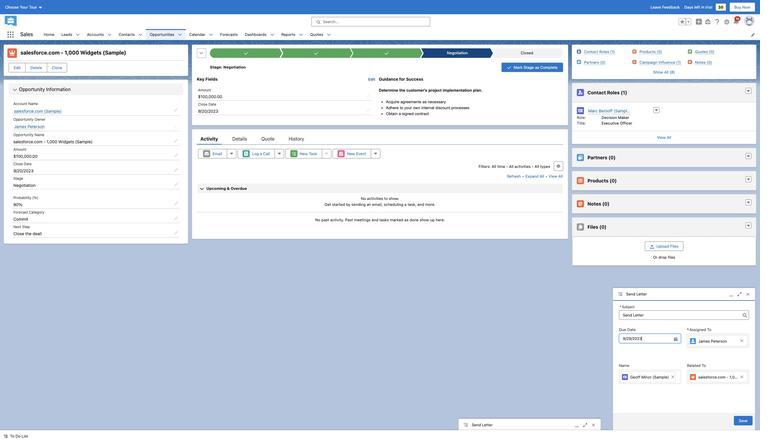 Task type: describe. For each thing, give the bounding box(es) containing it.
text default image inside calendar list item
[[209, 33, 213, 37]]

no activities to show. get started by sending an email, scheduling a task, and more.
[[325, 196, 435, 207]]

quotes (0) link
[[695, 49, 714, 55]]

0 vertical spatial activities
[[515, 164, 531, 169]]

contacts link
[[115, 29, 138, 40]]

do
[[15, 434, 21, 439]]

mark stage as complete
[[514, 65, 558, 70]]

• left 'expand'
[[522, 174, 524, 179]]

activities inside no activities to show. get started by sending an email, scheduling a task, and more.
[[367, 196, 383, 201]]

text default image inside opportunity information dropdown button
[[12, 88, 17, 92]]

0 horizontal spatial letter
[[482, 423, 493, 427]]

none text field inside send letter dialog
[[619, 310, 749, 320]]

close the deal!
[[13, 231, 42, 236]]

customer's
[[406, 88, 427, 93]]

sending
[[351, 202, 366, 207]]

to do list
[[10, 434, 28, 439]]

obtain
[[386, 112, 398, 116]]

quotes
[[310, 32, 323, 37]]

stage for stage
[[13, 176, 23, 181]]

1 horizontal spatial james peterson link
[[689, 336, 748, 347]]

0 vertical spatial $100,000.00
[[198, 94, 222, 99]]

text default image inside to do list button
[[4, 434, 8, 439]]

campaign
[[640, 60, 658, 65]]

products
[[588, 178, 609, 183]]

own
[[413, 106, 420, 110]]

send letter inside send letter dialog
[[626, 292, 647, 296]]

products (0) link
[[640, 49, 662, 55]]

forecasts
[[220, 32, 238, 37]]

feedback
[[662, 5, 680, 10]]

1 horizontal spatial files
[[670, 244, 679, 249]]

2 vertical spatial as
[[404, 218, 409, 222]]

executive
[[602, 121, 619, 126]]

owner
[[35, 117, 46, 122]]

as for complete
[[535, 65, 539, 70]]

2 vertical spatial close
[[13, 231, 24, 236]]

history
[[289, 136, 304, 142]]

(0) for files (0)
[[599, 224, 606, 230]]

products (0)
[[640, 49, 662, 54]]

stage inside button
[[524, 65, 534, 70]]

new task
[[300, 151, 317, 156]]

implementation
[[443, 88, 472, 93]]

1 horizontal spatial edit
[[368, 77, 375, 82]]

0 horizontal spatial files
[[588, 224, 598, 230]]

products (0)
[[588, 178, 617, 183]]

• down types
[[546, 174, 547, 179]]

now
[[742, 5, 750, 10]]

0 vertical spatial date
[[208, 102, 216, 107]]

salesforce.com (sample)
[[14, 109, 62, 114]]

history link
[[289, 133, 304, 145]]

get
[[325, 202, 331, 207]]

influence (1)
[[659, 60, 681, 65]]

text default image for quotes
[[327, 33, 331, 37]]

edit forecast category image
[[174, 216, 178, 220]]

0 vertical spatial view
[[657, 135, 666, 140]]

forecast category
[[13, 210, 44, 215]]

probability (%)
[[13, 196, 38, 200]]

contact for contact roles (1)
[[588, 90, 606, 95]]

0 vertical spatial salesforce.com - 1,000 widgets (sample)
[[20, 50, 126, 56]]

quote
[[261, 136, 274, 142]]

name for opportunity name
[[35, 133, 44, 137]]

closed link
[[494, 48, 560, 58]]

0 horizontal spatial view
[[549, 174, 557, 179]]

* for *
[[687, 327, 689, 332]]

stage for stage : negotiation
[[210, 65, 221, 70]]

overdue
[[231, 186, 247, 191]]

key
[[197, 77, 204, 82]]

necessary
[[428, 100, 446, 104]]

the for close
[[25, 231, 31, 236]]

no for activities
[[361, 196, 366, 201]]

text default image inside the contacts list item
[[138, 33, 143, 37]]

contact for contact roles (1)
[[584, 49, 598, 54]]

days
[[684, 5, 693, 10]]

buy now button
[[729, 2, 755, 12]]

details
[[232, 136, 247, 142]]

leads list item
[[58, 29, 83, 40]]

by
[[346, 202, 350, 207]]

0 horizontal spatial amount
[[13, 147, 26, 152]]

to inside acquire agreements as necessary adhere to your own internal discount processes obtain a signed contract
[[400, 106, 403, 110]]

to for assigned to
[[707, 327, 711, 332]]

contacts
[[119, 32, 135, 37]]

mark stage as complete button
[[501, 63, 563, 72]]

upcoming & overdue
[[206, 186, 247, 191]]

types
[[540, 164, 550, 169]]

leave feedback
[[651, 5, 680, 10]]

assigned
[[689, 327, 706, 332]]

acquire agreements as necessary adhere to your own internal discount processes obtain a signed contract
[[386, 100, 469, 116]]

to inside no activities to show. get started by sending an email, scheduling a task, and more.
[[384, 196, 388, 201]]

opportunity for opportunity owner
[[13, 117, 34, 122]]

log
[[252, 151, 259, 156]]

dashboards list item
[[241, 29, 278, 40]]

0 horizontal spatial james peterson link
[[14, 124, 45, 130]]

:
[[221, 65, 222, 70]]

save
[[739, 419, 748, 423]]

0 vertical spatial view all link
[[572, 131, 756, 144]]

tab list containing activity
[[197, 133, 563, 145]]

edit account name image
[[174, 108, 178, 112]]

peterson inside send letter dialog
[[711, 339, 727, 344]]

benioff
[[599, 108, 613, 113]]

filters:
[[479, 164, 491, 169]]

1 vertical spatial and
[[372, 218, 378, 222]]

opportunity name
[[13, 133, 44, 137]]

0 horizontal spatial view all link
[[548, 172, 563, 181]]

edit opportunity name image
[[174, 139, 178, 143]]

choose your tour button
[[5, 2, 43, 12]]

edit link
[[368, 77, 375, 82]]

signed
[[402, 112, 414, 116]]

deal!
[[33, 231, 42, 236]]

due
[[619, 327, 626, 332]]

next
[[13, 225, 21, 229]]

quote link
[[261, 133, 274, 145]]

date inside send letter dialog
[[627, 327, 636, 332]]

1 vertical spatial widgets
[[58, 139, 74, 144]]

account name
[[13, 102, 38, 106]]

quotes link
[[307, 29, 327, 40]]

drop
[[658, 255, 667, 260]]

opportunities link
[[146, 29, 178, 40]]

activity
[[200, 136, 218, 142]]

1 horizontal spatial send letter link
[[613, 288, 755, 301]]

1 horizontal spatial amount
[[198, 88, 211, 92]]

0 vertical spatial james peterson
[[14, 124, 45, 129]]

geoff
[[630, 375, 640, 380]]

0 horizontal spatial send letter
[[472, 423, 493, 427]]

related
[[687, 363, 701, 368]]

up
[[430, 218, 435, 222]]

opportunity owner
[[13, 117, 46, 122]]

0 vertical spatial close
[[198, 102, 207, 107]]

1 vertical spatial close
[[13, 162, 23, 166]]

and inside no activities to show. get started by sending an email, scheduling a task, and more.
[[417, 202, 424, 207]]

marc benioff (sample) link
[[588, 108, 631, 114]]

view all
[[657, 135, 671, 140]]

leads
[[61, 32, 72, 37]]

complete
[[540, 65, 558, 70]]

leave
[[651, 5, 661, 10]]

edit stage image
[[174, 182, 178, 187]]

expand all button
[[525, 172, 545, 181]]

james inside send letter dialog
[[698, 339, 710, 344]]

(sample) inside send letter dialog
[[653, 375, 669, 380]]

accounts
[[87, 32, 104, 37]]

calendar list item
[[186, 29, 217, 40]]

salesforce.com inside send letter dialog
[[698, 375, 726, 380]]

2 vertical spatial negotiation
[[13, 183, 36, 188]]

clone
[[52, 65, 62, 70]]

0 vertical spatial close date
[[198, 102, 216, 107]]

partners image
[[577, 60, 581, 64]]

salesforce.com - 1,000 widgets (s
[[698, 375, 760, 380]]

your
[[20, 5, 28, 10]]

a inside acquire agreements as necessary adhere to your own internal discount processes obtain a signed contract
[[399, 112, 401, 116]]

edit amount image
[[174, 153, 178, 158]]

products image
[[632, 49, 637, 54]]

log a call
[[252, 151, 270, 156]]

key fields
[[197, 77, 218, 82]]

send letter dialog
[[613, 288, 760, 431]]

new for new event
[[347, 151, 355, 156]]

edit probability (%) image
[[174, 202, 178, 206]]

0 horizontal spatial close date
[[13, 162, 32, 166]]

opportunity for opportunity name
[[13, 133, 34, 137]]

show all (8)
[[653, 70, 675, 75]]

contact roles image
[[577, 49, 581, 54]]

a inside no activities to show. get started by sending an email, scheduling a task, and more.
[[404, 202, 407, 207]]

0 vertical spatial 9/20/2023
[[198, 109, 218, 114]]



Task type: locate. For each thing, give the bounding box(es) containing it.
account
[[13, 102, 27, 106]]

9/20/2023 up activity link
[[198, 109, 218, 114]]

• up 'expand'
[[532, 164, 534, 169]]

notes (0) link
[[695, 60, 712, 65]]

peterson down the assigned to
[[711, 339, 727, 344]]

(0) down notes (0)
[[599, 224, 606, 230]]

1 vertical spatial negotiation
[[223, 65, 246, 70]]

2 horizontal spatial -
[[727, 375, 728, 380]]

show
[[653, 70, 663, 75]]

0 horizontal spatial to
[[384, 196, 388, 201]]

roles
[[607, 90, 620, 95]]

accounts list item
[[83, 29, 115, 40]]

0 vertical spatial james
[[14, 124, 26, 129]]

name down 'owner'
[[35, 133, 44, 137]]

negotiation inside path options list box
[[447, 51, 468, 55]]

- inside send letter dialog
[[727, 375, 728, 380]]

show
[[420, 218, 429, 222]]

leads link
[[58, 29, 76, 40]]

opportunity down opportunity owner
[[13, 133, 34, 137]]

upcoming & overdue button
[[197, 184, 563, 193]]

to
[[400, 106, 403, 110], [384, 196, 388, 201]]

mark
[[514, 65, 523, 70]]

james peterson down opportunity owner
[[14, 124, 45, 129]]

edit button
[[9, 63, 26, 72]]

1 horizontal spatial to
[[702, 363, 706, 368]]

commit
[[13, 217, 28, 222]]

2 vertical spatial 1,000
[[730, 375, 739, 380]]

peterson down 'owner'
[[28, 124, 45, 129]]

0 horizontal spatial and
[[372, 218, 378, 222]]

send for right send letter link
[[626, 292, 635, 296]]

new inside button
[[347, 151, 355, 156]]

0 horizontal spatial 9/20/2023
[[13, 168, 34, 173]]

1 vertical spatial close date
[[13, 162, 32, 166]]

new for new task
[[300, 151, 308, 156]]

james peterson down the assigned to
[[698, 339, 727, 344]]

1 vertical spatial james peterson
[[698, 339, 727, 344]]

text default image inside accounts list item
[[107, 33, 112, 37]]

0 horizontal spatial james
[[14, 124, 26, 129]]

1 vertical spatial salesforce.com - 1,000 widgets (sample)
[[13, 139, 93, 144]]

0 vertical spatial send letter link
[[613, 288, 755, 301]]

an
[[367, 202, 371, 207]]

(0) right the notes at the right of page
[[602, 201, 609, 207]]

opportunity inside dropdown button
[[19, 87, 45, 92]]

files up files
[[670, 244, 679, 249]]

(0) for products (0)
[[610, 178, 617, 183]]

0 vertical spatial 1,000
[[65, 50, 79, 56]]

text default image inside leads 'list item'
[[76, 33, 80, 37]]

date right due
[[627, 327, 636, 332]]

date
[[208, 102, 216, 107], [24, 162, 32, 166], [627, 327, 636, 332]]

search...
[[323, 19, 339, 24]]

0 horizontal spatial as
[[404, 218, 409, 222]]

list containing home
[[40, 29, 760, 40]]

1 horizontal spatial 9/20/2023
[[198, 109, 218, 114]]

2 horizontal spatial negotiation
[[447, 51, 468, 55]]

accounts link
[[83, 29, 107, 40]]

1 horizontal spatial close date
[[198, 102, 216, 107]]

text default image for opportunities
[[178, 33, 182, 37]]

text default image for dashboards
[[270, 33, 274, 37]]

past
[[321, 218, 329, 222]]

edit inside edit button
[[14, 65, 21, 70]]

upload
[[656, 244, 669, 249]]

stage up probability on the left top of page
[[13, 176, 23, 181]]

9/20/2023
[[198, 109, 218, 114], [13, 168, 34, 173]]

a right obtain
[[399, 112, 401, 116]]

0 vertical spatial send
[[626, 292, 635, 296]]

list
[[40, 29, 760, 40]]

stage right mark
[[524, 65, 534, 70]]

opportunity down 'account name'
[[13, 117, 34, 122]]

0 vertical spatial as
[[535, 65, 539, 70]]

salesforce.com - 1,000 widgets (sample) down opportunity name
[[13, 139, 93, 144]]

amount down key fields
[[198, 88, 211, 92]]

0 horizontal spatial james peterson
[[14, 124, 45, 129]]

james peterson
[[14, 124, 45, 129], [698, 339, 727, 344]]

amount down opportunity name
[[13, 147, 26, 152]]

1 vertical spatial to
[[702, 363, 706, 368]]

2 horizontal spatial to
[[707, 327, 711, 332]]

2 new from the left
[[347, 151, 355, 156]]

james peterson link down opportunity owner
[[14, 124, 45, 130]]

to left your
[[400, 106, 403, 110]]

1 vertical spatial date
[[24, 162, 32, 166]]

9/20/2023 up probability on the left top of page
[[13, 168, 34, 173]]

0 vertical spatial widgets
[[80, 50, 102, 56]]

as inside button
[[535, 65, 539, 70]]

to for related to
[[702, 363, 706, 368]]

notes image
[[688, 60, 692, 64]]

1 vertical spatial amount
[[13, 147, 26, 152]]

date down opportunity name
[[24, 162, 32, 166]]

marc
[[588, 108, 598, 113]]

1 horizontal spatial send
[[626, 292, 635, 296]]

edit close date image
[[174, 168, 178, 172]]

no up sending
[[361, 196, 366, 201]]

name for account name
[[28, 102, 38, 106]]

tour
[[29, 5, 37, 10]]

2 vertical spatial opportunity
[[13, 133, 34, 137]]

and right 'task,' in the top right of the page
[[417, 202, 424, 207]]

discount
[[435, 106, 450, 110]]

activities up refresh
[[515, 164, 531, 169]]

refresh • expand all • view all
[[507, 174, 563, 179]]

text default image for accounts
[[107, 33, 112, 37]]

0 horizontal spatial $100,000.00
[[13, 154, 38, 159]]

a left 'task,' in the top right of the page
[[404, 202, 407, 207]]

0 horizontal spatial new
[[300, 151, 308, 156]]

0 vertical spatial a
[[399, 112, 401, 116]]

1 vertical spatial james peterson link
[[689, 336, 748, 347]]

0 vertical spatial files
[[588, 224, 598, 230]]

new
[[300, 151, 308, 156], [347, 151, 355, 156]]

2 horizontal spatial date
[[627, 327, 636, 332]]

james peterson link
[[14, 124, 45, 130], [689, 336, 748, 347]]

30
[[718, 5, 723, 10]]

contact left roles
[[588, 90, 606, 95]]

a inside button
[[260, 151, 262, 156]]

guidance for success
[[379, 77, 423, 82]]

campaign influence image
[[632, 60, 637, 64]]

text default image inside reports list item
[[299, 33, 303, 37]]

name up salesforce.com (sample) link
[[28, 102, 38, 106]]

and
[[417, 202, 424, 207], [372, 218, 378, 222]]

due date
[[619, 327, 636, 332]]

salesforce.com up delete on the left
[[20, 50, 60, 56]]

task,
[[408, 202, 416, 207]]

path options list box
[[210, 48, 563, 58]]

amount
[[198, 88, 211, 92], [13, 147, 26, 152]]

as left the done
[[404, 218, 409, 222]]

none text field inside send letter dialog
[[619, 334, 681, 344]]

new left 'event'
[[347, 151, 355, 156]]

close
[[198, 102, 207, 107], [13, 162, 23, 166], [13, 231, 24, 236]]

2 horizontal spatial 1,000
[[730, 375, 739, 380]]

1 horizontal spatial widgets
[[80, 50, 102, 56]]

or drop files
[[653, 255, 675, 260]]

no inside no activities to show. get started by sending an email, scheduling a task, and more.
[[361, 196, 366, 201]]

0 horizontal spatial date
[[24, 162, 32, 166]]

to inside button
[[10, 434, 14, 439]]

determine the customer's project implementation plan.
[[379, 88, 482, 93]]

edit left guidance on the top
[[368, 77, 375, 82]]

no left past
[[315, 218, 320, 222]]

1 horizontal spatial no
[[361, 196, 366, 201]]

text default image inside opportunities list item
[[178, 33, 182, 37]]

(0) right partners
[[609, 155, 616, 160]]

1 vertical spatial view all link
[[548, 172, 563, 181]]

1 vertical spatial james
[[698, 339, 710, 344]]

agreements
[[401, 100, 421, 104]]

fields
[[205, 77, 218, 82]]

upcoming
[[206, 186, 226, 191]]

1 vertical spatial 1,000
[[47, 139, 57, 144]]

0 horizontal spatial widgets
[[58, 139, 74, 144]]

reports
[[281, 32, 295, 37]]

1 horizontal spatial *
[[687, 327, 689, 332]]

contact roles (1)
[[584, 49, 615, 54]]

opportunity for opportunity information
[[19, 87, 45, 92]]

1 horizontal spatial as
[[423, 100, 427, 104]]

0 vertical spatial and
[[417, 202, 424, 207]]

buy now
[[734, 5, 750, 10]]

0 horizontal spatial send letter link
[[459, 419, 601, 432]]

james down the assigned to
[[698, 339, 710, 344]]

0 vertical spatial contact
[[584, 49, 598, 54]]

1 vertical spatial the
[[25, 231, 31, 236]]

opportunity information
[[19, 87, 71, 92]]

opportunity image
[[7, 48, 17, 58]]

to left do at the bottom of page
[[10, 434, 14, 439]]

opportunities list item
[[146, 29, 186, 40]]

$100,000.00
[[198, 94, 222, 99], [13, 154, 38, 159]]

as left "complete"
[[535, 65, 539, 70]]

text default image
[[107, 33, 112, 37], [178, 33, 182, 37], [270, 33, 274, 37], [299, 33, 303, 37], [327, 33, 331, 37], [746, 154, 751, 159], [746, 201, 751, 205]]

1 horizontal spatial james
[[698, 339, 710, 344]]

1 horizontal spatial letter
[[636, 292, 647, 296]]

quotes image
[[688, 49, 692, 54]]

1 vertical spatial -
[[44, 139, 45, 144]]

0 horizontal spatial negotiation
[[13, 183, 36, 188]]

new inside button
[[300, 151, 308, 156]]

decision
[[602, 115, 617, 120]]

1 new from the left
[[300, 151, 308, 156]]

task
[[309, 151, 317, 156]]

1 horizontal spatial a
[[399, 112, 401, 116]]

• right time
[[506, 164, 508, 169]]

1 vertical spatial contact
[[588, 90, 606, 95]]

text default image
[[76, 33, 80, 37], [138, 33, 143, 37], [209, 33, 213, 37], [12, 88, 17, 92], [746, 89, 751, 93], [746, 178, 751, 182], [746, 224, 751, 228], [4, 434, 8, 439]]

contact up partners (0)
[[584, 49, 598, 54]]

name up geoff minor (sample) link
[[619, 363, 630, 368]]

a right "log"
[[260, 151, 262, 156]]

the for determine
[[399, 88, 405, 93]]

edit next step image
[[174, 231, 178, 235]]

0 vertical spatial *
[[620, 305, 621, 309]]

partners
[[588, 155, 607, 160]]

salesforce.com - 1,000 widgets (s link
[[689, 372, 760, 383]]

expand
[[525, 174, 539, 179]]

contact
[[584, 49, 598, 54], [588, 90, 606, 95]]

as up internal
[[423, 100, 427, 104]]

1 horizontal spatial to
[[400, 106, 403, 110]]

marc benioff (sample) image
[[577, 107, 584, 114]]

2 vertical spatial to
[[10, 434, 14, 439]]

no for past
[[315, 218, 320, 222]]

salesforce.com - 1,000 widgets (sample) down leads 'list item'
[[20, 50, 126, 56]]

to right assigned
[[707, 327, 711, 332]]

(0) for notes (0)
[[602, 201, 609, 207]]

1 vertical spatial send
[[472, 423, 481, 427]]

None text field
[[619, 334, 681, 344]]

0 vertical spatial opportunity
[[19, 87, 45, 92]]

delete button
[[25, 63, 47, 72]]

salesforce.com down 'account name'
[[14, 109, 43, 114]]

to do list button
[[0, 431, 32, 442]]

2 vertical spatial name
[[619, 363, 630, 368]]

send for leftmost send letter link
[[472, 423, 481, 427]]

the
[[399, 88, 405, 93], [25, 231, 31, 236]]

* left subject
[[620, 305, 621, 309]]

0 vertical spatial to
[[707, 327, 711, 332]]

1,000 inside send letter dialog
[[730, 375, 739, 380]]

(8)
[[670, 70, 675, 75]]

1 vertical spatial $100,000.00
[[13, 154, 38, 159]]

james peterson inside send letter dialog
[[698, 339, 727, 344]]

to left show. at the top right of the page
[[384, 196, 388, 201]]

1 horizontal spatial send letter
[[626, 292, 647, 296]]

1 horizontal spatial -
[[61, 50, 63, 56]]

salesforce.com (sample) link
[[14, 108, 62, 114]]

-
[[61, 50, 63, 56], [44, 139, 45, 144], [727, 375, 728, 380]]

(0) right products
[[610, 178, 617, 183]]

to right 'related'
[[702, 363, 706, 368]]

1 vertical spatial activities
[[367, 196, 383, 201]]

1 horizontal spatial peterson
[[711, 339, 727, 344]]

widgets
[[80, 50, 102, 56], [58, 139, 74, 144], [740, 375, 755, 380]]

search... button
[[311, 17, 430, 26]]

internal
[[421, 106, 434, 110]]

name inside send letter dialog
[[619, 363, 630, 368]]

and left tasks
[[372, 218, 378, 222]]

quotes list item
[[307, 29, 334, 40]]

as for necessary
[[423, 100, 427, 104]]

salesforce.com down opportunity name
[[13, 139, 42, 144]]

stage : negotiation
[[210, 65, 246, 70]]

show all (8) link
[[653, 70, 675, 75]]

acquire
[[386, 100, 399, 104]]

$100,000.00 down fields
[[198, 94, 222, 99]]

1 vertical spatial peterson
[[711, 339, 727, 344]]

salesforce.com down related to
[[698, 375, 726, 380]]

the down step
[[25, 231, 31, 236]]

edit down opportunity 'image'
[[14, 65, 21, 70]]

0 horizontal spatial -
[[44, 139, 45, 144]]

stage up fields
[[210, 65, 221, 70]]

1,000
[[65, 50, 79, 56], [47, 139, 57, 144], [730, 375, 739, 380]]

1 horizontal spatial new
[[347, 151, 355, 156]]

contract
[[415, 112, 429, 116]]

2 vertical spatial date
[[627, 327, 636, 332]]

text default image inside dashboards list item
[[270, 33, 274, 37]]

1 vertical spatial a
[[260, 151, 262, 156]]

adhere
[[386, 106, 399, 110]]

contacts list item
[[115, 29, 146, 40]]

1 horizontal spatial james peterson
[[698, 339, 727, 344]]

group
[[679, 18, 691, 25]]

opportunity up 'account name'
[[19, 87, 45, 92]]

0 vertical spatial peterson
[[28, 124, 45, 129]]

0 vertical spatial name
[[28, 102, 38, 106]]

1 vertical spatial edit
[[368, 77, 375, 82]]

0 horizontal spatial to
[[10, 434, 14, 439]]

james peterson link down the assigned to
[[689, 336, 748, 347]]

0 horizontal spatial *
[[620, 305, 621, 309]]

* left assigned
[[687, 327, 689, 332]]

executive officer
[[602, 121, 632, 126]]

closed
[[521, 51, 533, 55]]

0 vertical spatial letter
[[636, 292, 647, 296]]

(0) for partners (0)
[[609, 155, 616, 160]]

notes (0)
[[695, 60, 712, 65]]

0 horizontal spatial stage
[[13, 176, 23, 181]]

$100,000.00 down opportunity name
[[13, 154, 38, 159]]

1 horizontal spatial view
[[657, 135, 666, 140]]

activities up the email,
[[367, 196, 383, 201]]

new left task
[[300, 151, 308, 156]]

1 horizontal spatial negotiation
[[223, 65, 246, 70]]

0 vertical spatial -
[[61, 50, 63, 56]]

as inside acquire agreements as necessary adhere to your own internal discount processes obtain a signed contract
[[423, 100, 427, 104]]

sales
[[20, 31, 33, 37]]

0 horizontal spatial 1,000
[[47, 139, 57, 144]]

widgets inside salesforce.com - 1,000 widgets (s link
[[740, 375, 755, 380]]

files down the notes at the right of page
[[588, 224, 598, 230]]

partners (0) link
[[584, 60, 606, 65]]

upload files
[[656, 244, 679, 249]]

2 vertical spatial widgets
[[740, 375, 755, 380]]

date down fields
[[208, 102, 216, 107]]

guidance
[[379, 77, 398, 82]]

2 horizontal spatial a
[[404, 202, 407, 207]]

new event button
[[333, 149, 371, 159]]

letter inside dialog
[[636, 292, 647, 296]]

None text field
[[619, 310, 749, 320]]

1 horizontal spatial $100,000.00
[[198, 94, 222, 99]]

salesforce.com - 1,000 widgets (sample)
[[20, 50, 126, 56], [13, 139, 93, 144]]

the down the for
[[399, 88, 405, 93]]

reports list item
[[278, 29, 307, 40]]

1 vertical spatial 9/20/2023
[[13, 168, 34, 173]]

clone button
[[47, 63, 67, 72]]

1 horizontal spatial 1,000
[[65, 50, 79, 56]]

text default image for reports
[[299, 33, 303, 37]]

james down opportunity owner
[[14, 124, 26, 129]]

decision maker
[[602, 115, 629, 120]]

show.
[[389, 196, 399, 201]]

send inside dialog
[[626, 292, 635, 296]]

text default image inside quotes list item
[[327, 33, 331, 37]]

* for * subject
[[620, 305, 621, 309]]

0 horizontal spatial the
[[25, 231, 31, 236]]

tab list
[[197, 133, 563, 145]]



Task type: vqa. For each thing, say whether or not it's contained in the screenshot.
YOU
no



